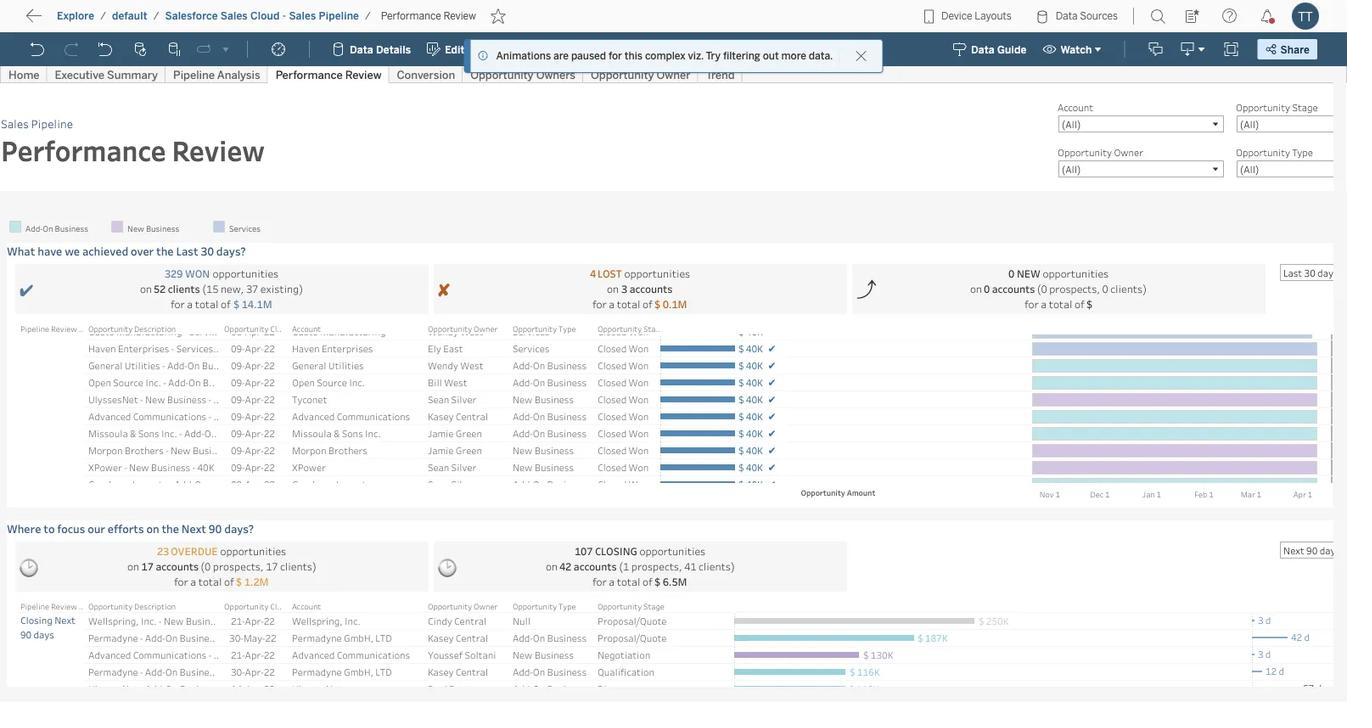 Task type: locate. For each thing, give the bounding box(es) containing it.
performance review element
[[376, 10, 482, 22]]

sales left cloud
[[221, 10, 248, 22]]

2 sales from the left
[[289, 10, 316, 22]]

1 horizontal spatial sales
[[289, 10, 316, 22]]

to
[[76, 13, 90, 29]]

default link
[[111, 9, 148, 23]]

pipeline
[[319, 10, 359, 22]]

sales
[[221, 10, 248, 22], [289, 10, 316, 22]]

2 / from the left
[[153, 10, 159, 22]]

/ right default link
[[153, 10, 159, 22]]

/ right to
[[100, 10, 106, 22]]

/ right "pipeline"
[[365, 10, 371, 22]]

content
[[93, 13, 146, 29]]

sales right -
[[289, 10, 316, 22]]

explore / default / salesforce sales cloud - sales pipeline /
[[57, 10, 371, 22]]

/
[[100, 10, 106, 22], [153, 10, 159, 22], [365, 10, 371, 22]]

1 sales from the left
[[221, 10, 248, 22]]

salesforce
[[165, 10, 218, 22]]

0 horizontal spatial /
[[100, 10, 106, 22]]

1 horizontal spatial /
[[153, 10, 159, 22]]

2 horizontal spatial /
[[365, 10, 371, 22]]

salesforce sales cloud - sales pipeline link
[[164, 9, 360, 23]]

skip to content
[[44, 13, 146, 29]]

0 horizontal spatial sales
[[221, 10, 248, 22]]

-
[[283, 10, 286, 22]]



Task type: describe. For each thing, give the bounding box(es) containing it.
performance review
[[381, 10, 477, 22]]

cloud
[[251, 10, 280, 22]]

review
[[444, 10, 477, 22]]

default
[[112, 10, 148, 22]]

explore link
[[56, 9, 95, 23]]

skip
[[44, 13, 73, 29]]

3 / from the left
[[365, 10, 371, 22]]

skip to content link
[[41, 10, 173, 33]]

performance
[[381, 10, 442, 22]]

1 / from the left
[[100, 10, 106, 22]]

explore
[[57, 10, 94, 22]]



Task type: vqa. For each thing, say whether or not it's contained in the screenshot.
Samples LINK
no



